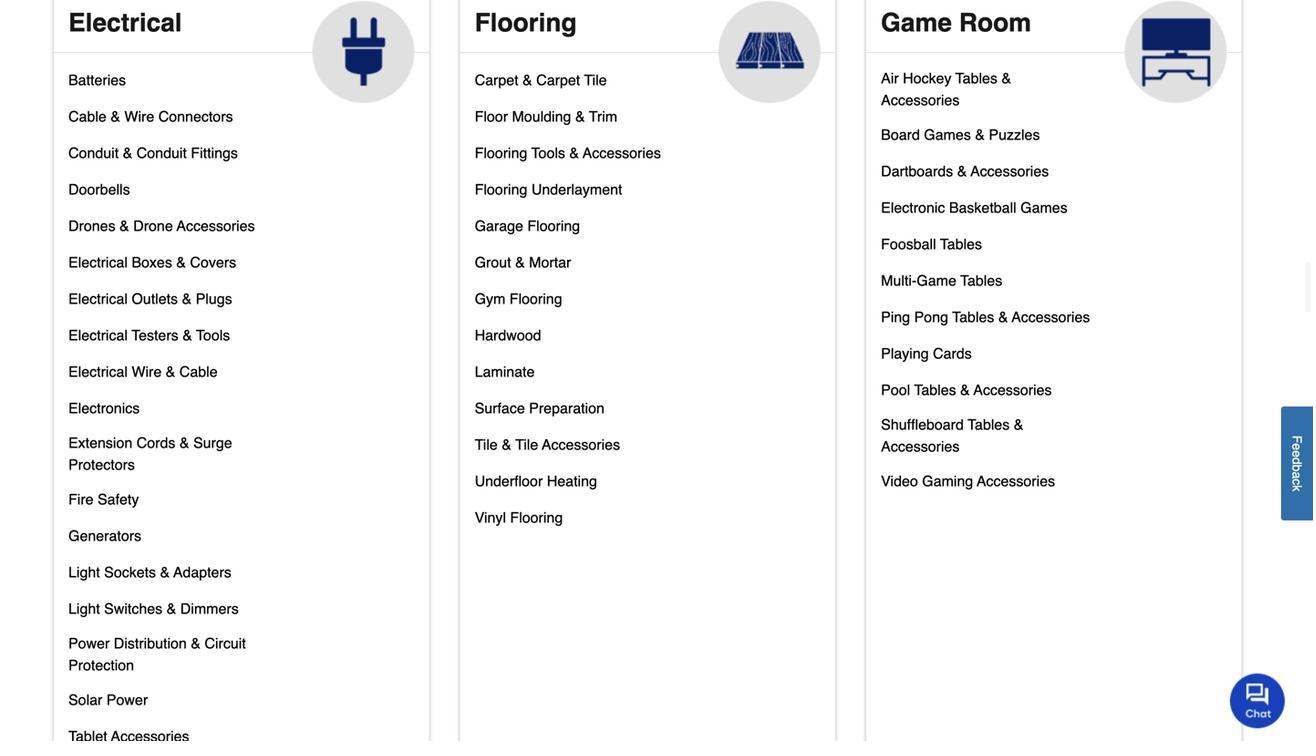 Task type: describe. For each thing, give the bounding box(es) containing it.
preparation
[[529, 400, 605, 417]]

distribution
[[114, 635, 187, 652]]

carpet & carpet tile link
[[475, 67, 607, 104]]

cards
[[933, 345, 972, 362]]

& up underfloor
[[502, 436, 512, 453]]

extension
[[68, 435, 133, 451]]

testers
[[132, 327, 178, 344]]

1 vertical spatial game
[[917, 272, 957, 289]]

drones & drone accessories
[[68, 217, 255, 234]]

f
[[1290, 436, 1305, 443]]

laminate link
[[475, 359, 535, 396]]

hardwood link
[[475, 323, 541, 359]]

moulding
[[512, 108, 571, 125]]

extension cords & surge protectors
[[68, 435, 232, 473]]

0 vertical spatial games
[[924, 126, 971, 143]]

underfloor heating
[[475, 473, 597, 490]]

1 e from the top
[[1290, 443, 1305, 451]]

electrical outlets & plugs
[[68, 290, 232, 307]]

tables down electronic basketball games link
[[940, 236, 982, 253]]

gym flooring
[[475, 290, 562, 307]]

multi-game tables link
[[881, 268, 1003, 305]]

fire safety link
[[68, 487, 139, 524]]

1 conduit from the left
[[68, 145, 119, 161]]

2 carpet from the left
[[536, 72, 580, 88]]

flooring tools & accessories
[[475, 145, 661, 161]]

tables down playing cards link
[[914, 382, 956, 399]]

dimmers
[[180, 601, 239, 617]]

heating
[[547, 473, 597, 490]]

electrical link
[[54, 0, 429, 103]]

& down "cards"
[[961, 382, 970, 399]]

& down the board games & puzzles link
[[958, 163, 967, 180]]

floor moulding & trim
[[475, 108, 618, 125]]

2 conduit from the left
[[137, 145, 187, 161]]

gym flooring link
[[475, 286, 562, 323]]

gaming
[[922, 473, 973, 490]]

electrical testers & tools link
[[68, 323, 230, 359]]

fire
[[68, 491, 94, 508]]

1 vertical spatial wire
[[132, 363, 162, 380]]

covers
[[190, 254, 236, 271]]

shuffleboard
[[881, 416, 964, 433]]

grout & mortar link
[[475, 250, 571, 286]]

cable & wire connectors link
[[68, 104, 233, 140]]

air hockey tables & accessories link
[[881, 67, 1093, 122]]

fire safety
[[68, 491, 139, 508]]

accessories inside "shuffleboard tables & accessories"
[[881, 438, 960, 455]]

board games & puzzles link
[[881, 122, 1040, 159]]

electrical for electrical
[[68, 8, 182, 37]]

& down light sockets & adapters link
[[167, 601, 176, 617]]

extension cords & surge protectors link
[[68, 432, 280, 487]]

0 horizontal spatial tools
[[196, 327, 230, 344]]

& down electrical testers & tools link
[[166, 363, 175, 380]]

dartboards & accessories
[[881, 163, 1049, 180]]

electrical wire & cable
[[68, 363, 218, 380]]

& left plugs
[[182, 290, 192, 307]]

electronics link
[[68, 396, 140, 432]]

& inside extension cords & surge protectors
[[180, 435, 189, 451]]

flooring down underfloor heating link
[[510, 509, 563, 526]]

hockey
[[903, 70, 952, 87]]

gym
[[475, 290, 506, 307]]

foosball tables link
[[881, 232, 982, 268]]

circuit
[[205, 635, 246, 652]]

electrical image
[[312, 1, 415, 103]]

flooring up the 'carpet & carpet tile'
[[475, 8, 577, 37]]

& inside "link"
[[575, 108, 585, 125]]

& inside air hockey tables & accessories
[[1002, 70, 1012, 87]]

foosball tables
[[881, 236, 982, 253]]

protection
[[68, 657, 134, 674]]

light sockets & adapters link
[[68, 560, 231, 596]]

electrical outlets & plugs link
[[68, 286, 232, 323]]

switches
[[104, 601, 163, 617]]

electronic basketball games link
[[881, 195, 1068, 232]]

hardwood
[[475, 327, 541, 344]]

surge
[[193, 435, 232, 451]]

outlets
[[132, 290, 178, 307]]

drones & drone accessories link
[[68, 213, 255, 250]]

generators
[[68, 528, 141, 544]]

& up underlayment
[[569, 145, 579, 161]]

flooring link
[[460, 0, 836, 103]]

b
[[1290, 465, 1305, 472]]

puzzles
[[989, 126, 1040, 143]]

power inside solar power link
[[107, 692, 148, 709]]

& down batteries link
[[111, 108, 120, 125]]

garage flooring link
[[475, 213, 580, 250]]

electrical for electrical outlets & plugs
[[68, 290, 128, 307]]

& right grout
[[515, 254, 525, 271]]

tables right pong
[[953, 309, 995, 326]]

1 vertical spatial cable
[[180, 363, 218, 380]]

flooring up the garage
[[475, 181, 528, 198]]

light switches & dimmers link
[[68, 596, 239, 633]]

light for light switches & dimmers
[[68, 601, 100, 617]]

1 horizontal spatial tile
[[516, 436, 538, 453]]

playing cards
[[881, 345, 972, 362]]

game room image
[[1125, 1, 1227, 103]]

accessories inside air hockey tables & accessories
[[881, 92, 960, 108]]

room
[[959, 8, 1032, 37]]

pool tables & accessories link
[[881, 378, 1052, 414]]

floor moulding & trim link
[[475, 104, 618, 140]]

electrical for electrical wire & cable
[[68, 363, 128, 380]]

& right boxes in the top left of the page
[[176, 254, 186, 271]]

multi-
[[881, 272, 917, 289]]

& inside "shuffleboard tables & accessories"
[[1014, 416, 1024, 433]]

video gaming accessories
[[881, 473, 1055, 490]]

ping
[[881, 309, 910, 326]]

garage
[[475, 217, 524, 234]]

tables inside air hockey tables & accessories
[[956, 70, 998, 87]]

protectors
[[68, 456, 135, 473]]



Task type: locate. For each thing, give the bounding box(es) containing it.
plugs
[[196, 290, 232, 307]]

tables right hockey
[[956, 70, 998, 87]]

electronics
[[68, 400, 140, 417]]

batteries link
[[68, 67, 126, 104]]

0 vertical spatial tools
[[531, 145, 565, 161]]

cable down electrical testers & tools link
[[180, 363, 218, 380]]

1 horizontal spatial carpet
[[536, 72, 580, 88]]

&
[[1002, 70, 1012, 87], [523, 72, 532, 88], [111, 108, 120, 125], [575, 108, 585, 125], [975, 126, 985, 143], [123, 145, 133, 161], [569, 145, 579, 161], [958, 163, 967, 180], [120, 217, 129, 234], [176, 254, 186, 271], [515, 254, 525, 271], [182, 290, 192, 307], [999, 309, 1008, 326], [183, 327, 192, 344], [166, 363, 175, 380], [961, 382, 970, 399], [1014, 416, 1024, 433], [180, 435, 189, 451], [502, 436, 512, 453], [160, 564, 170, 581], [167, 601, 176, 617], [191, 635, 201, 652]]

solar power
[[68, 692, 148, 709]]

flooring down grout & mortar link
[[510, 290, 562, 307]]

sockets
[[104, 564, 156, 581]]

game room
[[881, 8, 1032, 37]]

generators link
[[68, 524, 141, 560]]

adapters
[[173, 564, 231, 581]]

0 horizontal spatial games
[[924, 126, 971, 143]]

e
[[1290, 443, 1305, 451], [1290, 451, 1305, 458]]

foosball
[[881, 236, 936, 253]]

0 horizontal spatial cable
[[68, 108, 107, 125]]

safety
[[98, 491, 139, 508]]

2 e from the top
[[1290, 451, 1305, 458]]

ping pong tables & accessories
[[881, 309, 1090, 326]]

electrical left testers
[[68, 327, 128, 344]]

tools down plugs
[[196, 327, 230, 344]]

grout & mortar
[[475, 254, 571, 271]]

power inside "power distribution & circuit protection"
[[68, 635, 110, 652]]

& down the pool tables & accessories link
[[1014, 416, 1024, 433]]

electrical boxes & covers
[[68, 254, 236, 271]]

games right the basketball on the right top of the page
[[1021, 199, 1068, 216]]

tile down surface
[[475, 436, 498, 453]]

connectors
[[158, 108, 233, 125]]

conduit & conduit fittings link
[[68, 140, 238, 177]]

& up moulding on the left top of the page
[[523, 72, 532, 88]]

air
[[881, 70, 899, 87]]

board
[[881, 126, 920, 143]]

e up d
[[1290, 443, 1305, 451]]

dartboards
[[881, 163, 953, 180]]

carpet up floor moulding & trim
[[536, 72, 580, 88]]

light for light sockets & adapters
[[68, 564, 100, 581]]

conduit up doorbells
[[68, 145, 119, 161]]

video
[[881, 473, 918, 490]]

floor
[[475, 108, 508, 125]]

& down room
[[1002, 70, 1012, 87]]

1 carpet from the left
[[475, 72, 519, 88]]

power right solar
[[107, 692, 148, 709]]

vinyl
[[475, 509, 506, 526]]

batteries
[[68, 72, 126, 88]]

1 horizontal spatial conduit
[[137, 145, 187, 161]]

tile & tile accessories
[[475, 436, 620, 453]]

vinyl flooring link
[[475, 505, 563, 542]]

shuffleboard tables & accessories
[[881, 416, 1024, 455]]

electrical wire & cable link
[[68, 359, 218, 396]]

vinyl flooring
[[475, 509, 563, 526]]

conduit down cable & wire connectors link
[[137, 145, 187, 161]]

& right sockets on the bottom
[[160, 564, 170, 581]]

games up dartboards & accessories
[[924, 126, 971, 143]]

e up b in the bottom right of the page
[[1290, 451, 1305, 458]]

game up hockey
[[881, 8, 952, 37]]

2 electrical from the top
[[68, 254, 128, 271]]

conduit & conduit fittings
[[68, 145, 238, 161]]

5 electrical from the top
[[68, 363, 128, 380]]

0 vertical spatial cable
[[68, 108, 107, 125]]

1 vertical spatial power
[[107, 692, 148, 709]]

power up protection
[[68, 635, 110, 652]]

surface
[[475, 400, 525, 417]]

drone
[[133, 217, 173, 234]]

drones
[[68, 217, 115, 234]]

power distribution & circuit protection
[[68, 635, 246, 674]]

1 horizontal spatial cable
[[180, 363, 218, 380]]

flooring down floor
[[475, 145, 528, 161]]

carpet up floor
[[475, 72, 519, 88]]

tile & tile accessories link
[[475, 432, 620, 469]]

0 vertical spatial power
[[68, 635, 110, 652]]

shuffleboard tables & accessories link
[[881, 414, 1093, 469]]

power
[[68, 635, 110, 652], [107, 692, 148, 709]]

f e e d b a c k
[[1290, 436, 1305, 492]]

electrical down drones on the left
[[68, 254, 128, 271]]

2 horizontal spatial tile
[[584, 72, 607, 88]]

d
[[1290, 458, 1305, 465]]

a
[[1290, 472, 1305, 479]]

1 vertical spatial tools
[[196, 327, 230, 344]]

1 light from the top
[[68, 564, 100, 581]]

solar power link
[[68, 688, 148, 724]]

& down cable & wire connectors link
[[123, 145, 133, 161]]

& left trim at the top left
[[575, 108, 585, 125]]

1 horizontal spatial tools
[[531, 145, 565, 161]]

conduit
[[68, 145, 119, 161], [137, 145, 187, 161]]

electrical up electronics
[[68, 363, 128, 380]]

tile down surface preparation link
[[516, 436, 538, 453]]

playing
[[881, 345, 929, 362]]

dartboards & accessories link
[[881, 159, 1049, 195]]

k
[[1290, 485, 1305, 492]]

electrical boxes & covers link
[[68, 250, 236, 286]]

c
[[1290, 479, 1305, 485]]

ping pong tables & accessories link
[[881, 305, 1090, 341]]

wire down electrical testers & tools link
[[132, 363, 162, 380]]

electrical left outlets
[[68, 290, 128, 307]]

solar
[[68, 692, 102, 709]]

power distribution & circuit protection link
[[68, 633, 280, 688]]

light sockets & adapters
[[68, 564, 231, 581]]

1 horizontal spatial games
[[1021, 199, 1068, 216]]

flooring tools & accessories link
[[475, 140, 661, 177]]

pong
[[915, 309, 949, 326]]

0 horizontal spatial tile
[[475, 436, 498, 453]]

multi-game tables
[[881, 272, 1003, 289]]

flooring underlayment link
[[475, 177, 622, 213]]

electrical for electrical testers & tools
[[68, 327, 128, 344]]

game down foosball tables link
[[917, 272, 957, 289]]

underfloor heating link
[[475, 469, 597, 505]]

garage flooring
[[475, 217, 580, 234]]

& down multi-game tables link
[[999, 309, 1008, 326]]

electrical up batteries
[[68, 8, 182, 37]]

3 electrical from the top
[[68, 290, 128, 307]]

4 electrical from the top
[[68, 327, 128, 344]]

& inside "power distribution & circuit protection"
[[191, 635, 201, 652]]

0 vertical spatial light
[[68, 564, 100, 581]]

flooring
[[475, 8, 577, 37], [475, 145, 528, 161], [475, 181, 528, 198], [528, 217, 580, 234], [510, 290, 562, 307], [510, 509, 563, 526]]

1 vertical spatial light
[[68, 601, 100, 617]]

& left the drone
[[120, 217, 129, 234]]

electrical for electrical boxes & covers
[[68, 254, 128, 271]]

light left switches at the bottom of the page
[[68, 601, 100, 617]]

cable down batteries link
[[68, 108, 107, 125]]

& right cords
[[180, 435, 189, 451]]

wire up the conduit & conduit fittings
[[124, 108, 154, 125]]

mortar
[[529, 254, 571, 271]]

1 vertical spatial games
[[1021, 199, 1068, 216]]

electrical testers & tools
[[68, 327, 230, 344]]

light down generators link
[[68, 564, 100, 581]]

& right testers
[[183, 327, 192, 344]]

electronic basketball games
[[881, 199, 1068, 216]]

playing cards link
[[881, 341, 972, 378]]

0 horizontal spatial carpet
[[475, 72, 519, 88]]

light
[[68, 564, 100, 581], [68, 601, 100, 617]]

chat invite button image
[[1230, 673, 1286, 729]]

& left circuit
[[191, 635, 201, 652]]

tables up the ping pong tables & accessories
[[961, 272, 1003, 289]]

doorbells
[[68, 181, 130, 198]]

surface preparation
[[475, 400, 605, 417]]

electrical
[[68, 8, 182, 37], [68, 254, 128, 271], [68, 290, 128, 307], [68, 327, 128, 344], [68, 363, 128, 380]]

surface preparation link
[[475, 396, 605, 432]]

tables inside "shuffleboard tables & accessories"
[[968, 416, 1010, 433]]

2 light from the top
[[68, 601, 100, 617]]

laminate
[[475, 363, 535, 380]]

tools
[[531, 145, 565, 161], [196, 327, 230, 344]]

flooring image
[[719, 1, 821, 103]]

cable & wire connectors
[[68, 108, 233, 125]]

0 vertical spatial wire
[[124, 108, 154, 125]]

tile up trim at the top left
[[584, 72, 607, 88]]

0 vertical spatial game
[[881, 8, 952, 37]]

f e e d b a c k button
[[1282, 407, 1313, 521]]

game room link
[[867, 0, 1242, 103]]

0 horizontal spatial conduit
[[68, 145, 119, 161]]

flooring down flooring underlayment link
[[528, 217, 580, 234]]

& left 'puzzles'
[[975, 126, 985, 143]]

carpet & carpet tile
[[475, 72, 607, 88]]

tools down floor moulding & trim "link"
[[531, 145, 565, 161]]

electronic
[[881, 199, 945, 216]]

underlayment
[[532, 181, 622, 198]]

cords
[[137, 435, 175, 451]]

1 electrical from the top
[[68, 8, 182, 37]]

tables down the pool tables & accessories link
[[968, 416, 1010, 433]]

air hockey tables & accessories
[[881, 70, 1012, 108]]

wire
[[124, 108, 154, 125], [132, 363, 162, 380]]



Task type: vqa. For each thing, say whether or not it's contained in the screenshot.
Electronic
yes



